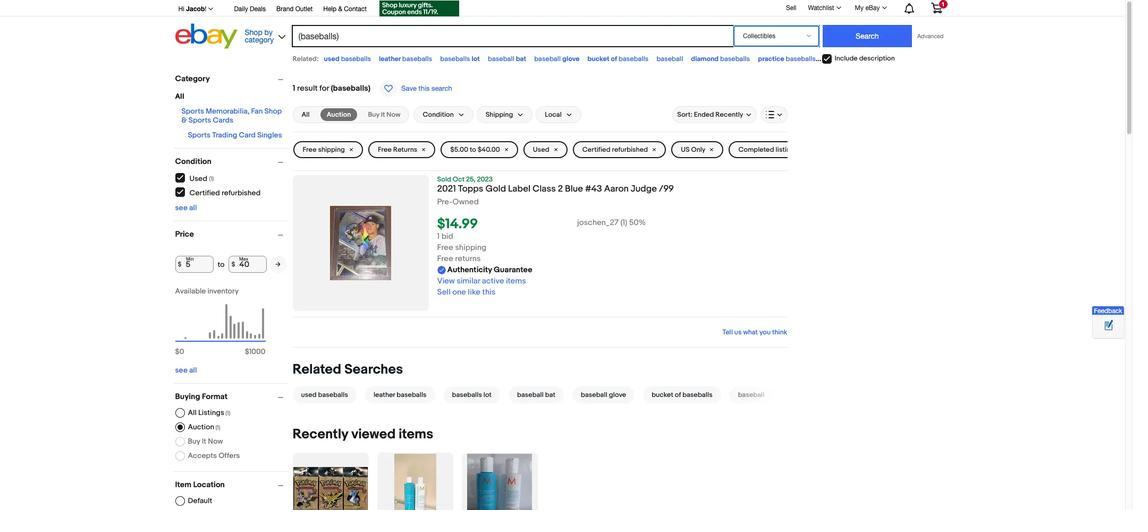 Task type: locate. For each thing, give the bounding box(es) containing it.
certified up #43
[[582, 146, 611, 154]]

&
[[338, 5, 342, 13], [182, 116, 187, 125]]

1 horizontal spatial bat
[[545, 391, 556, 400]]

0 horizontal spatial condition
[[175, 157, 212, 167]]

1 vertical spatial bucket
[[652, 391, 674, 400]]

baseball link
[[657, 55, 683, 63], [725, 387, 777, 404]]

baseballs
[[341, 55, 371, 63], [402, 55, 432, 63], [440, 55, 470, 63], [619, 55, 649, 63], [720, 55, 750, 63], [786, 55, 816, 63], [851, 55, 881, 63], [318, 391, 348, 400], [397, 391, 427, 400], [452, 391, 482, 400], [683, 391, 713, 400]]

1 vertical spatial buy it now
[[188, 437, 223, 447]]

leather up save this search button
[[379, 55, 401, 63]]

2 see all button from the top
[[175, 366, 197, 375]]

blue
[[565, 184, 583, 195]]

0 horizontal spatial baseball link
[[657, 55, 683, 63]]

0 horizontal spatial this
[[419, 85, 430, 92]]

(1) inside all listings (1)
[[226, 410, 230, 417]]

0 vertical spatial baseballs lot
[[440, 55, 480, 63]]

accepts
[[188, 452, 217, 461]]

leather inside leather baseballs link
[[374, 391, 395, 400]]

all for condition
[[189, 204, 197, 213]]

1 horizontal spatial shop
[[264, 107, 282, 116]]

baseball bat link
[[505, 387, 568, 404]]

all down result
[[302, 111, 310, 119]]

0 vertical spatial bucket of baseballs
[[588, 55, 649, 63]]

leather baseballs
[[379, 55, 432, 63], [374, 391, 427, 400]]

get the coupon image
[[380, 1, 459, 16]]

1 horizontal spatial shipping
[[455, 243, 486, 253]]

guarantee
[[494, 265, 532, 275]]

1000
[[249, 348, 266, 357]]

0 vertical spatial items
[[506, 277, 526, 287]]

local
[[545, 111, 562, 119]]

my
[[855, 4, 864, 12]]

used for used
[[533, 146, 549, 154]]

2021
[[437, 184, 456, 195]]

1 horizontal spatial buy
[[368, 111, 379, 119]]

all up buying
[[189, 366, 197, 375]]

view
[[437, 277, 455, 287]]

see all button down 0
[[175, 366, 197, 375]]

lot left baseball bat link
[[484, 391, 492, 400]]

0 vertical spatial refurbished
[[612, 146, 648, 154]]

0 vertical spatial all
[[175, 92, 184, 101]]

0 horizontal spatial auction
[[188, 423, 214, 432]]

now down save this search button
[[387, 111, 401, 119]]

0 vertical spatial condition button
[[414, 106, 473, 123]]

help & contact
[[323, 5, 367, 13]]

duo moroccanoil extra volume shampoo and conditioner 2.4 oz fine to medium hair image
[[467, 454, 532, 511]]

see all up the price
[[175, 204, 197, 213]]

shipping down auction link
[[318, 146, 345, 154]]

sell left watchlist
[[786, 4, 797, 11]]

0 horizontal spatial used
[[190, 174, 207, 183]]

sell link
[[781, 4, 801, 11]]

$5.00
[[450, 146, 468, 154]]

sell
[[786, 4, 797, 11], [437, 288, 451, 298]]

buy it now up free returns
[[368, 111, 401, 119]]

all down buying
[[188, 409, 197, 418]]

items right viewed
[[399, 427, 433, 443]]

certified refurbished up the aaron in the right of the page
[[582, 146, 648, 154]]

bucket of baseballs inside bucket of baseballs link
[[652, 391, 713, 400]]

sell down view
[[437, 288, 451, 298]]

1 vertical spatial of
[[675, 391, 681, 400]]

leather down searches
[[374, 391, 395, 400]]

25,
[[466, 175, 476, 184]]

2 horizontal spatial 1
[[942, 1, 945, 7]]

shipping button
[[477, 106, 533, 123]]

sell inside joschen_27 (1) 50% 1 bid free shipping free returns authenticity guarantee view similar active items sell one like this
[[437, 288, 451, 298]]

(1) down the listings
[[216, 425, 220, 432]]

0 horizontal spatial glove
[[562, 55, 580, 63]]

free up view
[[437, 254, 453, 264]]

1 horizontal spatial auction
[[327, 111, 351, 119]]

used down related
[[301, 391, 317, 400]]

what
[[743, 329, 758, 337]]

0 horizontal spatial sell
[[437, 288, 451, 298]]

1 horizontal spatial used
[[324, 55, 340, 63]]

recently right "ended" on the right
[[716, 111, 743, 119]]

(1) inside auction (1)
[[216, 425, 220, 432]]

condition down search
[[423, 111, 454, 119]]

50%
[[629, 218, 646, 228]]

lot inside 'baseballs lot' link
[[484, 391, 492, 400]]

sell inside the account "navigation"
[[786, 4, 797, 11]]

0 horizontal spatial recently
[[293, 427, 348, 443]]

None submit
[[823, 25, 912, 47]]

1 vertical spatial it
[[202, 437, 206, 447]]

0 vertical spatial leather baseballs
[[379, 55, 432, 63]]

Auction selected text field
[[327, 110, 351, 120]]

buy it now down auction (1)
[[188, 437, 223, 447]]

1
[[942, 1, 945, 7], [293, 83, 295, 94], [437, 232, 440, 242]]

0 vertical spatial used
[[324, 55, 340, 63]]

condition inside dropdown button
[[423, 111, 454, 119]]

deals
[[250, 5, 266, 13]]

to inside $5.00 to $40.00 link
[[470, 146, 476, 154]]

see all button up the price
[[175, 204, 197, 213]]

condition button down "sports trading card singles"
[[175, 157, 288, 167]]

2 see all from the top
[[175, 366, 197, 375]]

0 vertical spatial used
[[533, 146, 549, 154]]

1 horizontal spatial this
[[482, 288, 496, 298]]

refurbished up price dropdown button
[[222, 188, 261, 197]]

see all down 0
[[175, 366, 197, 375]]

1 vertical spatial baseballs lot
[[452, 391, 492, 400]]

like
[[468, 288, 481, 298]]

see all for price
[[175, 366, 197, 375]]

aaron
[[604, 184, 629, 195]]

baseball link for related:
[[657, 55, 683, 63]]

1 up advanced
[[942, 1, 945, 7]]

buy right auction 'text box'
[[368, 111, 379, 119]]

free left the returns
[[378, 146, 392, 154]]

free down 'bid'
[[437, 243, 453, 253]]

1 horizontal spatial it
[[381, 111, 385, 119]]

(1) inside joschen_27 (1) 50% 1 bid free shipping free returns authenticity guarantee view similar active items sell one like this
[[621, 218, 627, 228]]

0 vertical spatial baseball link
[[657, 55, 683, 63]]

0 horizontal spatial 1
[[293, 83, 295, 94]]

bucket inside bucket of baseballs link
[[652, 391, 674, 400]]

condition button down search
[[414, 106, 473, 123]]

certified refurbished link down used (1)
[[175, 188, 261, 197]]

certified refurbished down used (1)
[[190, 188, 261, 197]]

(baseballs)
[[331, 83, 371, 94]]

this inside button
[[419, 85, 430, 92]]

0 vertical spatial auction
[[327, 111, 351, 119]]

1 horizontal spatial items
[[506, 277, 526, 287]]

1 vertical spatial bat
[[545, 391, 556, 400]]

tell us what you think link
[[723, 329, 788, 337]]

authenticity
[[447, 265, 492, 275]]

certified refurbished link up the aaron in the right of the page
[[573, 141, 666, 158]]

0 horizontal spatial bucket of baseballs
[[588, 55, 649, 63]]

1 horizontal spatial &
[[338, 5, 342, 13]]

certified refurbished link
[[573, 141, 666, 158], [175, 188, 261, 197]]

same day ship moroccanoil volume shampoo and conditioner 8.5 fl oz duo image
[[394, 454, 436, 511]]

1 vertical spatial used
[[190, 174, 207, 183]]

listings
[[776, 146, 798, 154]]

leather baseballs up the save
[[379, 55, 432, 63]]

brand outlet link
[[276, 4, 313, 15]]

2 horizontal spatial all
[[302, 111, 310, 119]]

1 horizontal spatial 1
[[437, 232, 440, 242]]

main content containing $14.99
[[293, 69, 817, 511]]

1 horizontal spatial used
[[533, 146, 549, 154]]

(1) right the listings
[[226, 410, 230, 417]]

used baseballs down related
[[301, 391, 348, 400]]

2 all from the top
[[189, 366, 197, 375]]

now down (1) text box at bottom
[[208, 437, 223, 447]]

all up the price
[[189, 204, 197, 213]]

0 vertical spatial it
[[381, 111, 385, 119]]

sold  oct 25, 2023 2021 topps gold label class 2 blue #43 aaron judge /99 pre-owned
[[437, 175, 674, 207]]

main content
[[293, 69, 817, 511]]

0 horizontal spatial shop
[[245, 28, 262, 36]]

1 horizontal spatial all
[[188, 409, 197, 418]]

condition up used (1)
[[175, 157, 212, 167]]

& right help
[[338, 5, 342, 13]]

1 for 1
[[942, 1, 945, 7]]

auction down "1 result for (baseballs)"
[[327, 111, 351, 119]]

buy it now
[[368, 111, 401, 119], [188, 437, 223, 447]]

see up the price
[[175, 204, 188, 213]]

used baseballs up (baseballs) in the top of the page
[[324, 55, 371, 63]]

certified down used (1)
[[190, 188, 220, 197]]

all down 'category'
[[175, 92, 184, 101]]

1 vertical spatial shipping
[[455, 243, 486, 253]]

0 vertical spatial buy
[[368, 111, 379, 119]]

refurbished up the aaron in the right of the page
[[612, 146, 648, 154]]

class
[[533, 184, 556, 195]]

0 horizontal spatial all
[[175, 92, 184, 101]]

shop inside shop by category
[[245, 28, 262, 36]]

0 horizontal spatial certified refurbished
[[190, 188, 261, 197]]

shipping up returns
[[455, 243, 486, 253]]

0 vertical spatial all
[[189, 204, 197, 213]]

outlet
[[295, 5, 313, 13]]

listings
[[198, 409, 224, 418]]

inventory
[[208, 287, 239, 296]]

recently down "used baseballs" link
[[293, 427, 348, 443]]

used right related:
[[324, 55, 340, 63]]

listing options selector. list view selected. image
[[766, 111, 783, 119]]

1 horizontal spatial sell
[[786, 4, 797, 11]]

help & contact link
[[323, 4, 367, 15]]

auction for auction
[[327, 111, 351, 119]]

1 vertical spatial leather baseballs
[[374, 391, 427, 400]]

none submit inside "shop by category" 'banner'
[[823, 25, 912, 47]]

2021 topps gold label class 2 blue #43 aaron judge /99 heading
[[437, 184, 674, 195]]

1 vertical spatial 1
[[293, 83, 295, 94]]

Minimum value $5 text field
[[175, 256, 213, 273]]

0
[[180, 348, 184, 357]]

rawlings baseballs
[[824, 55, 881, 63]]

1 vertical spatial certified
[[190, 188, 220, 197]]

1 left 'bid'
[[437, 232, 440, 242]]

1 horizontal spatial refurbished
[[612, 146, 648, 154]]

1 vertical spatial bucket of baseballs
[[652, 391, 713, 400]]

1 vertical spatial used
[[301, 391, 317, 400]]

see all
[[175, 204, 197, 213], [175, 366, 197, 375]]

 (1) Items text field
[[224, 410, 230, 417]]

it
[[381, 111, 385, 119], [202, 437, 206, 447]]

result
[[297, 83, 318, 94]]

0 vertical spatial recently
[[716, 111, 743, 119]]

0 horizontal spatial buy it now
[[188, 437, 223, 447]]

1 left result
[[293, 83, 295, 94]]

1 vertical spatial see all button
[[175, 366, 197, 375]]

0 vertical spatial this
[[419, 85, 430, 92]]

it down auction (1)
[[202, 437, 206, 447]]

2 see from the top
[[175, 366, 188, 375]]

save this search
[[401, 85, 452, 92]]

0 vertical spatial see all
[[175, 204, 197, 213]]

0 horizontal spatial to
[[218, 260, 225, 269]]

0 horizontal spatial &
[[182, 116, 187, 125]]

1 inside the account "navigation"
[[942, 1, 945, 7]]

auction for auction (1)
[[188, 423, 214, 432]]

to right the $5.00
[[470, 146, 476, 154]]

(1) for auction
[[216, 425, 220, 432]]

items
[[506, 277, 526, 287], [399, 427, 433, 443]]

1 vertical spatial now
[[208, 437, 223, 447]]

shop left by
[[245, 28, 262, 36]]

all
[[175, 92, 184, 101], [302, 111, 310, 119], [188, 409, 197, 418]]

baseball glove
[[534, 55, 580, 63], [581, 391, 626, 400]]

& inside the help & contact link
[[338, 5, 342, 13]]

this down active
[[482, 288, 496, 298]]

(1)
[[209, 175, 214, 182], [621, 218, 627, 228], [226, 410, 230, 417], [216, 425, 220, 432]]

jacob
[[186, 5, 205, 13]]

leather baseballs down searches
[[374, 391, 427, 400]]

certified refurbished
[[582, 146, 648, 154], [190, 188, 261, 197]]

available
[[175, 287, 206, 296]]

1 vertical spatial baseball link
[[725, 387, 777, 404]]

returns
[[455, 254, 481, 264]]

0 vertical spatial shipping
[[318, 146, 345, 154]]

1 see all from the top
[[175, 204, 197, 213]]

lot down 'search for anything' text field
[[472, 55, 480, 63]]

1 vertical spatial &
[[182, 116, 187, 125]]

1 vertical spatial condition
[[175, 157, 212, 167]]

item location button
[[175, 481, 288, 491]]

buying format button
[[175, 392, 288, 402]]

0 vertical spatial &
[[338, 5, 342, 13]]

this right the save
[[419, 85, 430, 92]]

buy up accepts
[[188, 437, 200, 447]]

 (1) Items text field
[[214, 425, 220, 432]]

1 horizontal spatial glove
[[609, 391, 626, 400]]

all
[[189, 204, 197, 213], [189, 366, 197, 375]]

include
[[835, 54, 858, 63]]

(1) for joschen_27
[[621, 218, 627, 228]]

1 horizontal spatial to
[[470, 146, 476, 154]]

1 vertical spatial leather
[[374, 391, 395, 400]]

1 see all button from the top
[[175, 204, 197, 213]]

this inside joschen_27 (1) 50% 1 bid free shipping free returns authenticity guarantee view similar active items sell one like this
[[482, 288, 496, 298]]

(1) for used
[[209, 175, 214, 182]]

Authenticity Guarantee text field
[[437, 265, 532, 276]]

sort: ended recently
[[677, 111, 743, 119]]

(1) inside used (1)
[[209, 175, 214, 182]]

shop right fan
[[264, 107, 282, 116]]

see all button
[[175, 204, 197, 213], [175, 366, 197, 375]]

baseball bat
[[488, 55, 526, 63], [517, 391, 556, 400]]

0 vertical spatial bucket
[[588, 55, 610, 63]]

see for price
[[175, 366, 188, 375]]

this
[[419, 85, 430, 92], [482, 288, 496, 298]]

/99
[[659, 184, 674, 195]]

1 vertical spatial auction
[[188, 423, 214, 432]]

auction down all listings (1)
[[188, 423, 214, 432]]

0 vertical spatial shop
[[245, 28, 262, 36]]

& left cards
[[182, 116, 187, 125]]

sports trading card singles
[[188, 131, 282, 140]]

0 horizontal spatial items
[[399, 427, 433, 443]]

1 see from the top
[[175, 204, 188, 213]]

to right minimum value $5 text box
[[218, 260, 225, 269]]

1 all from the top
[[189, 204, 197, 213]]

1 vertical spatial all
[[302, 111, 310, 119]]

one
[[452, 288, 466, 298]]

us only
[[681, 146, 706, 154]]

$ up inventory
[[231, 261, 235, 269]]

1 vertical spatial sell
[[437, 288, 451, 298]]

daily deals
[[234, 5, 266, 13]]

(1) left '50%'
[[621, 218, 627, 228]]

sort:
[[677, 111, 693, 119]]

free returns
[[378, 146, 417, 154]]

bucket
[[588, 55, 610, 63], [652, 391, 674, 400]]

you
[[760, 329, 771, 337]]

it up free returns
[[381, 111, 385, 119]]

1 horizontal spatial recently
[[716, 111, 743, 119]]

1 vertical spatial certified refurbished
[[190, 188, 261, 197]]

searches
[[344, 362, 403, 379]]

0 vertical spatial sell
[[786, 4, 797, 11]]

0 horizontal spatial certified
[[190, 188, 220, 197]]

0 horizontal spatial bucket
[[588, 55, 610, 63]]

1 vertical spatial this
[[482, 288, 496, 298]]

see down 0
[[175, 366, 188, 375]]

0 vertical spatial 1
[[942, 1, 945, 7]]

shop
[[245, 28, 262, 36], [264, 107, 282, 116]]

1 vertical spatial see all
[[175, 366, 197, 375]]

lot
[[472, 55, 480, 63], [484, 391, 492, 400]]

1 vertical spatial see
[[175, 366, 188, 375]]

items down guarantee
[[506, 277, 526, 287]]

(1) down trading
[[209, 175, 214, 182]]

used
[[533, 146, 549, 154], [190, 174, 207, 183]]

0 vertical spatial certified refurbished
[[582, 146, 648, 154]]

now
[[387, 111, 401, 119], [208, 437, 223, 447]]

0 horizontal spatial now
[[208, 437, 223, 447]]



Task type: vqa. For each thing, say whether or not it's contained in the screenshot.
this to the right
yes



Task type: describe. For each thing, give the bounding box(es) containing it.
gold
[[486, 184, 506, 195]]

2 vertical spatial all
[[188, 409, 197, 418]]

joschen_27 (1) 50% 1 bid free shipping free returns authenticity guarantee view similar active items sell one like this
[[437, 218, 646, 298]]

fan
[[251, 107, 263, 116]]

$5.00 to $40.00 link
[[441, 141, 518, 158]]

all link
[[295, 108, 316, 121]]

advanced
[[918, 33, 944, 39]]

graph of available inventory between $5.0 and $40.0 image
[[175, 287, 266, 362]]

think
[[772, 329, 788, 337]]

2021 topps gold label class 2 blue #43 aaron judge /99 image
[[330, 206, 391, 281]]

watchlist link
[[802, 2, 846, 14]]

1 vertical spatial used baseballs
[[301, 391, 348, 400]]

leather baseballs link
[[361, 387, 439, 404]]

bat inside main content
[[545, 391, 556, 400]]

diamond
[[691, 55, 719, 63]]

similar
[[457, 277, 480, 287]]

0 horizontal spatial it
[[202, 437, 206, 447]]

include description
[[835, 54, 895, 63]]

0 vertical spatial of
[[611, 55, 617, 63]]

buying
[[175, 392, 200, 402]]

bucket of baseballs link
[[639, 387, 725, 404]]

all listings (1)
[[188, 409, 230, 418]]

practice baseballs
[[758, 55, 816, 63]]

free down all "link"
[[303, 146, 317, 154]]

auction link
[[320, 108, 357, 121]]

for
[[320, 83, 329, 94]]

0 vertical spatial baseball glove
[[534, 55, 580, 63]]

see all for condition
[[175, 204, 197, 213]]

related:
[[293, 55, 319, 63]]

0 horizontal spatial bat
[[516, 55, 526, 63]]

save
[[401, 85, 417, 92]]

condition for left the condition dropdown button
[[175, 157, 212, 167]]

Search for anything text field
[[293, 26, 732, 46]]

sports for sports trading card singles
[[188, 131, 211, 140]]

price button
[[175, 230, 288, 240]]

sports memorabilia, fan shop & sports cards
[[182, 107, 282, 125]]

tell
[[723, 329, 733, 337]]

Maximum value $40 text field
[[229, 256, 267, 273]]

items inside joschen_27 (1) 50% 1 bid free shipping free returns authenticity guarantee view similar active items sell one like this
[[506, 277, 526, 287]]

sold
[[437, 175, 451, 184]]

description
[[859, 54, 895, 63]]

1 result for (baseballs)
[[293, 83, 371, 94]]

us
[[681, 146, 690, 154]]

$ 0
[[175, 348, 184, 357]]

brand outlet
[[276, 5, 313, 13]]

offers
[[219, 452, 240, 461]]

$ up buying
[[175, 348, 180, 357]]

feedback
[[1094, 308, 1122, 315]]

0 vertical spatial glove
[[562, 55, 580, 63]]

1 horizontal spatial buy it now
[[368, 111, 401, 119]]

buy it now link
[[362, 108, 407, 121]]

format
[[202, 392, 228, 402]]

1 vertical spatial glove
[[609, 391, 626, 400]]

3x sealed fossil long/hanger booster packs (artset) wotc original pokemon cards image
[[293, 468, 368, 511]]

all inside all "link"
[[302, 111, 310, 119]]

$ 1000
[[245, 348, 266, 357]]

used baseballs link
[[293, 387, 361, 404]]

hi jacob !
[[178, 5, 206, 13]]

contact
[[344, 5, 367, 13]]

1 horizontal spatial certified
[[582, 146, 611, 154]]

0 vertical spatial baseball bat
[[488, 55, 526, 63]]

shop inside sports memorabilia, fan shop & sports cards
[[264, 107, 282, 116]]

local button
[[536, 106, 581, 123]]

1 vertical spatial baseball glove
[[581, 391, 626, 400]]

0 vertical spatial leather
[[379, 55, 401, 63]]

1 vertical spatial baseball bat
[[517, 391, 556, 400]]

item
[[175, 481, 191, 491]]

1 vertical spatial refurbished
[[222, 188, 261, 197]]

1 horizontal spatial now
[[387, 111, 401, 119]]

item location
[[175, 481, 225, 491]]

see all button for price
[[175, 366, 197, 375]]

trading
[[212, 131, 237, 140]]

hi
[[178, 5, 184, 13]]

all for price
[[189, 366, 197, 375]]

2
[[558, 184, 563, 195]]

see for condition
[[175, 204, 188, 213]]

shipping inside joschen_27 (1) 50% 1 bid free shipping free returns authenticity guarantee view similar active items sell one like this
[[455, 243, 486, 253]]

free returns link
[[368, 141, 436, 158]]

0 horizontal spatial certified refurbished link
[[175, 188, 261, 197]]

refurbished inside main content
[[612, 146, 648, 154]]

#43
[[585, 184, 602, 195]]

shop by category
[[245, 28, 274, 44]]

1 horizontal spatial condition button
[[414, 106, 473, 123]]

sort: ended recently button
[[673, 106, 757, 123]]

singles
[[257, 131, 282, 140]]

shop by category banner
[[173, 0, 950, 52]]

category button
[[175, 74, 288, 84]]

baseball glove link
[[568, 387, 639, 404]]

watchlist
[[808, 4, 834, 12]]

recently inside the sort: ended recently "dropdown button"
[[716, 111, 743, 119]]

only
[[691, 146, 706, 154]]

auction (1)
[[188, 423, 220, 432]]

tell us what you think
[[723, 329, 788, 337]]

see all button for condition
[[175, 204, 197, 213]]

1 inside joschen_27 (1) 50% 1 bid free shipping free returns authenticity guarantee view similar active items sell one like this
[[437, 232, 440, 242]]

0 vertical spatial used baseballs
[[324, 55, 371, 63]]

0 vertical spatial certified refurbished link
[[573, 141, 666, 158]]

daily deals link
[[234, 4, 266, 15]]

oct
[[453, 175, 465, 184]]

judge
[[631, 184, 657, 195]]

0 horizontal spatial lot
[[472, 55, 480, 63]]

joschen_27
[[577, 218, 619, 228]]

accepts offers
[[188, 452, 240, 461]]

completed listings
[[739, 146, 798, 154]]

sports trading card singles link
[[188, 131, 282, 140]]

viewed
[[351, 427, 396, 443]]

$40.00
[[478, 146, 500, 154]]

active
[[482, 277, 504, 287]]

search
[[432, 85, 452, 92]]

label
[[508, 184, 531, 195]]

& inside sports memorabilia, fan shop & sports cards
[[182, 116, 187, 125]]

buying format
[[175, 392, 228, 402]]

condition for the condition dropdown button to the right
[[423, 111, 454, 119]]

$ up the available
[[178, 261, 182, 269]]

0 horizontal spatial buy
[[188, 437, 200, 447]]

$14.99
[[437, 216, 478, 233]]

sports for sports memorabilia, fan shop & sports cards
[[182, 107, 204, 116]]

owned
[[453, 197, 479, 207]]

1 for 1 result for (baseballs)
[[293, 83, 295, 94]]

shipping
[[486, 111, 513, 119]]

by
[[265, 28, 273, 36]]

1 vertical spatial items
[[399, 427, 433, 443]]

1 vertical spatial to
[[218, 260, 225, 269]]

0 horizontal spatial condition button
[[175, 157, 288, 167]]

topps
[[458, 184, 484, 195]]

diamond baseballs
[[691, 55, 750, 63]]

available inventory
[[175, 287, 239, 296]]

ebay
[[866, 4, 880, 12]]

shop by category button
[[240, 24, 288, 47]]

account navigation
[[173, 0, 950, 18]]

brand
[[276, 5, 294, 13]]

!
[[205, 5, 206, 13]]

1 vertical spatial recently
[[293, 427, 348, 443]]

used for used (1)
[[190, 174, 207, 183]]

baseball link for related searches
[[725, 387, 777, 404]]

$ up buying format dropdown button
[[245, 348, 249, 357]]

help
[[323, 5, 337, 13]]

free inside "link"
[[378, 146, 392, 154]]

completed
[[739, 146, 774, 154]]

pre-
[[437, 197, 453, 207]]



